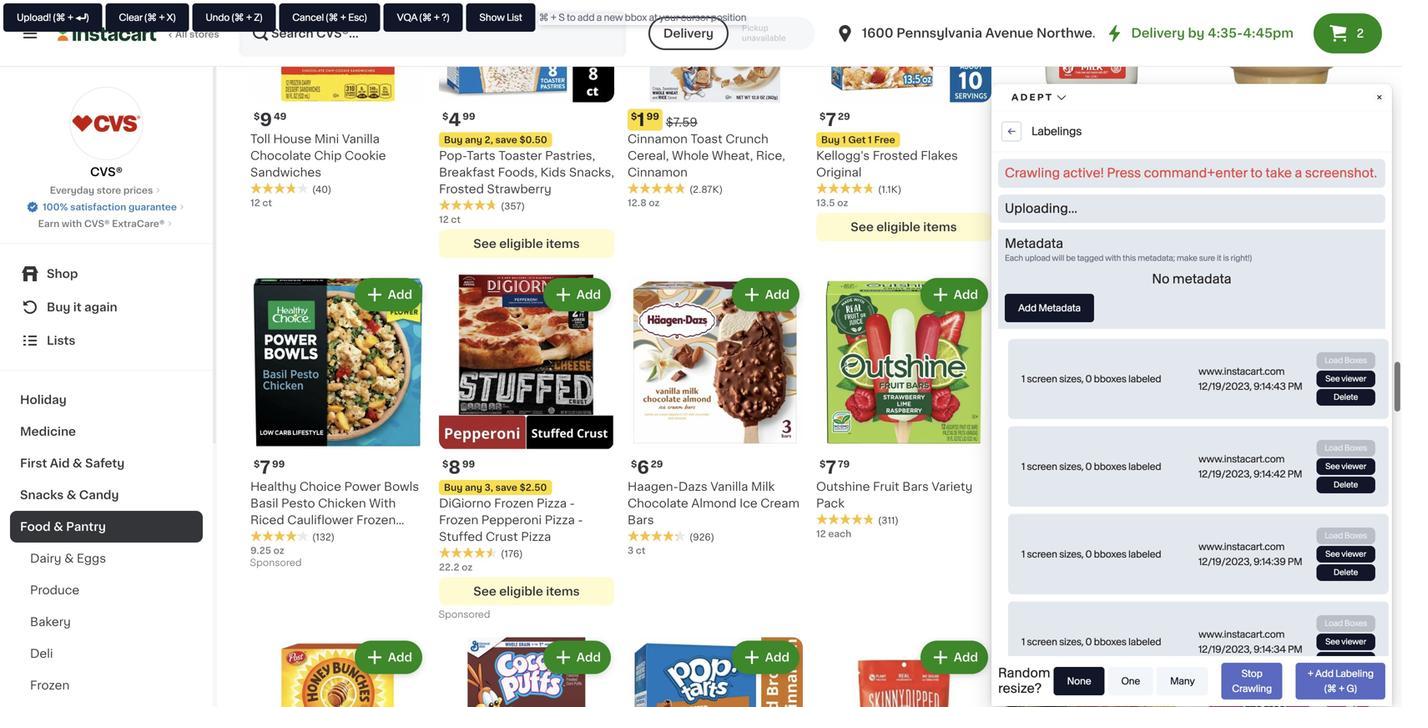 Task type: describe. For each thing, give the bounding box(es) containing it.
deli
[[30, 648, 53, 660]]

12.8
[[628, 198, 647, 207]]

(357)
[[501, 201, 525, 211]]

22.2 oz
[[439, 562, 473, 572]]

eggs
[[77, 553, 106, 564]]

7 for healthy
[[260, 459, 270, 476]]

99 for pop-
[[463, 112, 475, 121]]

1 vertical spatial cinnamon
[[628, 166, 688, 178]]

bars inside outshine fruit bars variety pack
[[903, 481, 929, 492]]

items for 4
[[546, 238, 580, 249]]

get
[[848, 135, 866, 144]]

$ for buy 1 get 1 free
[[820, 112, 826, 121]]

$ 6 29
[[631, 459, 663, 476]]

100% satisfaction guarantee
[[43, 202, 177, 212]]

first aid & safety link
[[10, 447, 203, 479]]

save for 4
[[495, 135, 517, 144]]

& for candy
[[67, 489, 76, 501]]

2 button
[[1314, 13, 1382, 53]]

producers
[[1005, 133, 1066, 145]]

6 for producers dairy vitamin d milk
[[1015, 111, 1027, 128]]

buy for 8
[[444, 483, 463, 492]]

crunch inside general mills minis cinnamon toast crunch 12.3 oz
[[1229, 497, 1272, 509]]

$ up general
[[1197, 459, 1203, 469]]

produce link
[[10, 574, 203, 606]]

2.25
[[1021, 529, 1042, 538]]

4.56 oz
[[1194, 181, 1229, 191]]

3 for lipton
[[1015, 459, 1026, 476]]

earn with cvs® extracare® link
[[38, 217, 175, 230]]

medicine link
[[10, 416, 203, 447]]

product group containing 8
[[439, 274, 614, 624]]

milk inside producers dairy vitamin d milk 1 gal
[[1005, 150, 1029, 161]]

snacks & candy
[[20, 489, 119, 501]]

ice
[[740, 497, 758, 509]]

bowls
[[384, 481, 419, 492]]

snacks
[[20, 489, 64, 501]]

1 up cereal,
[[637, 111, 645, 128]]

satisfaction
[[70, 202, 126, 212]]

9.25 oz
[[250, 546, 285, 555]]

haagen-
[[628, 481, 679, 492]]

$ 1 99 for cinnamon toast crunch cereal, whole wheat, rice, cinnamon
[[631, 111, 659, 128]]

sponsored badge image inside product group
[[439, 610, 490, 620]]

oz right the 2.25
[[1044, 529, 1055, 538]]

$ 7 29
[[820, 111, 850, 128]]

cvs® link
[[70, 87, 143, 180]]

see for 8
[[474, 585, 497, 597]]

(176)
[[501, 549, 523, 558]]

cvs® logo image
[[70, 87, 143, 160]]

holiday
[[20, 394, 67, 406]]

kellogg's frosted flakes original
[[816, 150, 958, 178]]

dairy & eggs link
[[10, 543, 203, 574]]

$ for sabra classic hummus & pretzels, smart snackers
[[1197, 112, 1203, 121]]

& for eggs
[[64, 553, 74, 564]]

13.5
[[816, 198, 835, 207]]

12.3
[[1194, 514, 1212, 523]]

kellogg's
[[816, 150, 870, 161]]

frozen link
[[10, 670, 203, 701]]

(1.1k)
[[878, 185, 902, 194]]

$7.59 for cinnamon toast crunch cereal, whole wheat, rice, cinnamon
[[666, 116, 698, 128]]

variety
[[932, 481, 973, 492]]

1 vertical spatial pizza
[[545, 514, 575, 526]]

with
[[369, 497, 396, 509]]

oz for healthy choice power bowls basil pesto chicken with riced cauliflower frozen meal
[[274, 546, 285, 555]]

cinnamon inside general mills minis cinnamon toast crunch 12.3 oz
[[1307, 481, 1367, 492]]

delivery button
[[649, 17, 729, 50]]

pop-tarts toaster pastries, breakfast foods, kids snacks, frosted strawberry
[[439, 150, 614, 195]]

1 horizontal spatial -
[[578, 514, 583, 526]]

snackers
[[1285, 150, 1339, 161]]

secrets
[[1079, 481, 1124, 492]]

(40)
[[312, 185, 332, 194]]

toast inside cinnamon toast crunch cereal, whole wheat, rice, cinnamon
[[691, 133, 723, 145]]

x
[[1013, 529, 1019, 538]]

shop
[[47, 268, 78, 280]]

everyday store prices
[[50, 186, 153, 195]]

$ 9 49
[[254, 111, 287, 128]]

crunch inside cinnamon toast crunch cereal, whole wheat, rice, cinnamon
[[726, 133, 769, 145]]

stores
[[189, 30, 219, 39]]

chicken
[[318, 497, 366, 509]]

99 for cinnamon
[[647, 112, 659, 121]]

items for 8
[[546, 585, 580, 597]]

100%
[[43, 202, 68, 212]]

see eligible items button for 7
[[816, 213, 992, 241]]

$ for producers dairy vitamin d milk
[[1008, 112, 1015, 121]]

dazs
[[679, 481, 708, 492]]

aid
[[50, 457, 70, 469]]

food & pantry
[[20, 521, 106, 533]]

save for 8
[[496, 483, 518, 492]]

99 inside $ 7 99
[[272, 459, 285, 469]]

8
[[449, 459, 461, 476]]

2 vertical spatial 3
[[628, 546, 634, 555]]

basil
[[250, 497, 278, 509]]

flakes
[[921, 150, 958, 161]]

$7.59 for general mills minis cinnamon toast crunch
[[1232, 464, 1264, 476]]

fruit
[[873, 481, 900, 492]]

7 for buy
[[826, 111, 837, 128]]

lists link
[[10, 324, 203, 357]]

2 vertical spatial pizza
[[521, 531, 551, 542]]

$ 7 99
[[254, 459, 285, 476]]

cereal,
[[628, 150, 669, 161]]

99 up general
[[1213, 459, 1225, 469]]

buy left it
[[47, 301, 70, 313]]

holiday link
[[10, 384, 203, 416]]

see eligible items for 4
[[474, 238, 580, 249]]

79 for 6
[[1028, 112, 1040, 121]]

vitamin
[[1103, 133, 1147, 145]]

$ for outshine fruit bars variety pack
[[820, 459, 826, 469]]

$ 7 79
[[820, 459, 850, 476]]

buy for 4
[[444, 135, 463, 144]]

pesto
[[281, 497, 315, 509]]

lists
[[47, 335, 76, 346]]

eligible for 4
[[499, 238, 543, 249]]

(926)
[[690, 532, 715, 542]]

12 ct for 9
[[250, 198, 272, 207]]

mills
[[1243, 481, 1270, 492]]

each
[[828, 529, 852, 538]]

cinnamon toast crunch cereal, whole wheat, rice, cinnamon
[[628, 133, 785, 178]]

safety
[[85, 457, 125, 469]]

1 right the get
[[868, 135, 872, 144]]

avenue
[[986, 27, 1034, 39]]

digiorno frozen pizza - frozen pepperoni pizza - stuffed crust pizza
[[439, 497, 583, 542]]

power
[[344, 481, 381, 492]]

see eligible items for 7
[[851, 221, 957, 233]]

oz for kellogg's frosted flakes original
[[838, 198, 849, 207]]

bakery link
[[10, 606, 203, 638]]

general
[[1194, 481, 1240, 492]]

frosted inside "pop-tarts toaster pastries, breakfast foods, kids snacks, frosted strawberry"
[[439, 183, 484, 195]]

$ 1 99 for general mills minis cinnamon toast crunch
[[1197, 459, 1225, 476]]

12 for 7
[[816, 529, 826, 538]]

medicine
[[20, 426, 76, 437]]

49
[[274, 112, 287, 121]]

gal
[[1011, 166, 1026, 175]]

$1.99 original price: $7.59 element for general mills minis cinnamon toast crunch
[[1194, 456, 1369, 478]]

4:35-
[[1208, 27, 1243, 39]]

instacart logo image
[[57, 23, 157, 43]]

prices
[[123, 186, 153, 195]]

service type group
[[649, 17, 815, 50]]

oz for sabra classic hummus & pretzels, smart snackers
[[1218, 181, 1229, 191]]

$ for buy any 2, save $0.50
[[442, 112, 449, 121]]

any for 4
[[465, 135, 482, 144]]



Task type: vqa. For each thing, say whether or not it's contained in the screenshot.
THE OUTSHINE FRUIT BARS VARIETY PACK
yes



Task type: locate. For each thing, give the bounding box(es) containing it.
29 up the lipton
[[1028, 459, 1040, 469]]

$ for haagen-dazs vanilla milk chocolate almond ice cream bars
[[631, 459, 637, 469]]

see eligible items down (176)
[[474, 585, 580, 597]]

add button
[[356, 279, 421, 310], [545, 279, 609, 310], [734, 279, 798, 310], [922, 279, 987, 310], [356, 642, 421, 672], [545, 642, 609, 672], [734, 642, 798, 672], [922, 642, 987, 672], [1111, 642, 1175, 672], [1300, 642, 1364, 672]]

1 horizontal spatial 12 ct
[[439, 215, 461, 224]]

(311)
[[878, 516, 899, 525]]

toast up whole
[[691, 133, 723, 145]]

bars inside haagen-dazs vanilla milk chocolate almond ice cream bars
[[628, 514, 654, 526]]

vanilla up almond in the bottom of the page
[[711, 481, 748, 492]]

food & pantry link
[[10, 511, 203, 543]]

0 horizontal spatial soup
[[1005, 497, 1036, 509]]

oz right the 22.2
[[462, 562, 473, 572]]

buy 1 get 1 free
[[821, 135, 895, 144]]

$ up cereal,
[[631, 112, 637, 121]]

product group containing 4
[[439, 0, 614, 258]]

$1.99 original price: $7.59 element for cinnamon toast crunch cereal, whole wheat, rice, cinnamon
[[628, 109, 803, 130]]

99
[[463, 112, 475, 121], [647, 112, 659, 121], [272, 459, 285, 469], [462, 459, 475, 469], [1213, 459, 1225, 469]]

crust
[[486, 531, 518, 542]]

0 vertical spatial vanilla
[[342, 133, 380, 145]]

0 horizontal spatial 12 ct
[[250, 198, 272, 207]]

$1.99 original price: $7.59 element up minis
[[1194, 456, 1369, 478]]

$7.59
[[666, 116, 698, 128], [1232, 464, 1264, 476]]

strawberry
[[487, 183, 552, 195]]

see eligible items for 8
[[474, 585, 580, 597]]

almond
[[692, 497, 737, 509]]

6 inside product group
[[637, 459, 649, 476]]

$ inside $ 3 19
[[1197, 112, 1203, 121]]

0 vertical spatial pizza
[[537, 497, 567, 509]]

1600 pennsylvania avenue northwest
[[862, 27, 1105, 39]]

see for 7
[[851, 221, 874, 233]]

1 vertical spatial any
[[465, 483, 482, 492]]

1 vertical spatial $1.99 original price: $7.59 element
[[1194, 456, 1369, 478]]

oz right "9.25"
[[274, 546, 285, 555]]

0 horizontal spatial 29
[[651, 459, 663, 469]]

northwest
[[1037, 27, 1105, 39]]

buy up pop-
[[444, 135, 463, 144]]

snacks & candy link
[[10, 479, 203, 511]]

frozen up stuffed
[[439, 514, 479, 526]]

see eligible items down (1.1k)
[[851, 221, 957, 233]]

$0.50
[[520, 135, 547, 144]]

2 vertical spatial eligible
[[499, 585, 543, 597]]

$ inside $ 6 29
[[631, 459, 637, 469]]

& left eggs
[[64, 553, 74, 564]]

any left 2, at top left
[[465, 135, 482, 144]]

$ inside $ 7 29
[[820, 112, 826, 121]]

sponsored badge image for 3
[[1194, 194, 1244, 203]]

$ up digiorno
[[442, 459, 449, 469]]

12 ct
[[250, 198, 272, 207], [439, 215, 461, 224]]

★★★★★
[[1194, 166, 1252, 177], [1194, 166, 1252, 177], [250, 182, 309, 194], [250, 182, 309, 194], [628, 182, 686, 194], [628, 182, 686, 194], [816, 182, 875, 194], [816, 182, 875, 194], [439, 199, 498, 211], [439, 199, 498, 211], [816, 513, 875, 525], [816, 513, 875, 525], [1005, 513, 1064, 525], [1005, 513, 1064, 525], [250, 530, 309, 542], [250, 530, 309, 542], [628, 530, 686, 542], [628, 530, 686, 542], [439, 547, 498, 558], [439, 547, 498, 558]]

ct for buy any 2, save $0.50
[[451, 215, 461, 224]]

snacks,
[[569, 166, 614, 178]]

& left candy on the left bottom of the page
[[67, 489, 76, 501]]

haagen-dazs vanilla milk chocolate almond ice cream bars
[[628, 481, 800, 526]]

frosted
[[873, 150, 918, 161], [439, 183, 484, 195]]

1 save from the top
[[495, 135, 517, 144]]

soup
[[1045, 481, 1076, 492], [1005, 497, 1036, 509]]

99 for digiorno
[[462, 459, 475, 469]]

3 for sabra
[[1203, 111, 1215, 128]]

buy any 2, save $0.50
[[444, 135, 547, 144]]

pop-
[[439, 150, 467, 161]]

& inside the sabra classic hummus & pretzels, smart snackers
[[1332, 133, 1341, 145]]

frozen down "with"
[[357, 514, 396, 526]]

$ for toll house mini vanilla chocolate chip cookie sandwiches
[[254, 112, 260, 121]]

3,
[[485, 483, 493, 492]]

2 vertical spatial cinnamon
[[1307, 481, 1367, 492]]

0 vertical spatial 12 ct
[[250, 198, 272, 207]]

0 horizontal spatial $1.99 original price: $7.59 element
[[628, 109, 803, 130]]

1 vertical spatial sponsored badge image
[[250, 558, 301, 568]]

0 horizontal spatial milk
[[751, 481, 775, 492]]

1 vertical spatial $ 1 99
[[1197, 459, 1225, 476]]

1 vertical spatial bars
[[628, 514, 654, 526]]

it
[[73, 301, 82, 313]]

2 vertical spatial see
[[474, 585, 497, 597]]

1 vertical spatial 79
[[838, 459, 850, 469]]

0 horizontal spatial $ 1 99
[[631, 111, 659, 128]]

buy for 7
[[821, 135, 840, 144]]

0 vertical spatial milk
[[1005, 150, 1029, 161]]

pack
[[816, 497, 845, 509]]

cookie
[[345, 150, 386, 161]]

2 vertical spatial ct
[[636, 546, 646, 555]]

frosted down free at right top
[[873, 150, 918, 161]]

2 for 2 x 2.25 oz
[[1005, 529, 1011, 538]]

save right 3,
[[496, 483, 518, 492]]

0 horizontal spatial ct
[[262, 198, 272, 207]]

dairy up the produce on the left of page
[[30, 553, 61, 564]]

items for 7
[[924, 221, 957, 233]]

2 horizontal spatial ct
[[636, 546, 646, 555]]

pepperoni
[[482, 514, 542, 526]]

by
[[1188, 27, 1205, 39]]

1 horizontal spatial chocolate
[[628, 497, 689, 509]]

oz for cinnamon toast crunch cereal, whole wheat, rice, cinnamon
[[649, 198, 660, 207]]

12 down breakfast
[[439, 215, 449, 224]]

79 inside $ 6 79
[[1028, 112, 1040, 121]]

milk inside haagen-dazs vanilla milk chocolate almond ice cream bars
[[751, 481, 775, 492]]

12 each
[[816, 529, 852, 538]]

$ up haagen-
[[631, 459, 637, 469]]

lipton soup secrets noodle soup mix
[[1005, 481, 1169, 509]]

0 vertical spatial cvs®
[[90, 166, 123, 178]]

digiorno
[[439, 497, 491, 509]]

29 inside $ 7 29
[[838, 112, 850, 121]]

None search field
[[239, 10, 627, 57]]

first aid & safety
[[20, 457, 125, 469]]

cinnamon up cereal,
[[628, 133, 688, 145]]

frozen down deli
[[30, 680, 69, 691]]

toll
[[250, 133, 270, 145]]

$ up pop-
[[442, 112, 449, 121]]

1 vertical spatial see
[[474, 238, 497, 249]]

healthy choice power bowls basil pesto chicken with riced cauliflower frozen meal
[[250, 481, 419, 542]]

1 vertical spatial soup
[[1005, 497, 1036, 509]]

buy up digiorno
[[444, 483, 463, 492]]

1 horizontal spatial $ 1 99
[[1197, 459, 1225, 476]]

29 inside $ 6 29
[[651, 459, 663, 469]]

99 right 8
[[462, 459, 475, 469]]

breakfast
[[439, 166, 495, 178]]

$ inside "$ 9 49"
[[254, 112, 260, 121]]

dairy & eggs
[[30, 553, 106, 564]]

2 vertical spatial see eligible items
[[474, 585, 580, 597]]

2,
[[485, 135, 493, 144]]

79 up producers
[[1028, 112, 1040, 121]]

12 ct for buy any 2, save $0.50
[[439, 215, 461, 224]]

1 vertical spatial chocolate
[[628, 497, 689, 509]]

delivery inside button
[[664, 28, 714, 39]]

1 vertical spatial frosted
[[439, 183, 484, 195]]

& inside 'link'
[[73, 457, 82, 469]]

12 for 9
[[250, 198, 260, 207]]

1 horizontal spatial $1.99 original price: $7.59 element
[[1194, 456, 1369, 478]]

0 vertical spatial dairy
[[1069, 133, 1100, 145]]

see down original
[[851, 221, 874, 233]]

1 horizontal spatial delivery
[[1132, 27, 1185, 39]]

$ 1 99
[[631, 111, 659, 128], [1197, 459, 1225, 476]]

1 vertical spatial vanilla
[[711, 481, 748, 492]]

& up snackers
[[1332, 133, 1341, 145]]

1 horizontal spatial vanilla
[[711, 481, 748, 492]]

0 vertical spatial 12
[[250, 198, 260, 207]]

cvs®
[[90, 166, 123, 178], [84, 219, 110, 228]]

pizza
[[537, 497, 567, 509], [545, 514, 575, 526], [521, 531, 551, 542]]

7 for outshine
[[826, 459, 837, 476]]

$ for buy any 3, save $2.50
[[442, 459, 449, 469]]

Search field
[[240, 12, 625, 55]]

1 up general
[[1203, 459, 1211, 476]]

2 for 2
[[1357, 28, 1364, 39]]

frosted inside kellogg's frosted flakes original
[[873, 150, 918, 161]]

see eligible items button for 4
[[439, 229, 614, 258]]

12 left each
[[816, 529, 826, 538]]

chocolate for 9
[[250, 150, 311, 161]]

0 horizontal spatial 79
[[838, 459, 850, 469]]

0 vertical spatial see eligible items
[[851, 221, 957, 233]]

79 inside $ 7 79
[[838, 459, 850, 469]]

$ 3 29
[[1008, 459, 1040, 476]]

1 horizontal spatial dairy
[[1069, 133, 1100, 145]]

1 horizontal spatial soup
[[1045, 481, 1076, 492]]

healthy
[[250, 481, 297, 492]]

$ inside $ 6 79
[[1008, 112, 1015, 121]]

0 horizontal spatial 12
[[250, 198, 260, 207]]

kids
[[541, 166, 566, 178]]

1 vertical spatial 12 ct
[[439, 215, 461, 224]]

6 for haagen-dazs vanilla milk chocolate almond ice cream bars
[[637, 459, 649, 476]]

29 for 6
[[651, 459, 663, 469]]

7 up healthy
[[260, 459, 270, 476]]

1600
[[862, 27, 894, 39]]

1 vertical spatial save
[[496, 483, 518, 492]]

oz right 12.3
[[1215, 514, 1226, 523]]

0 vertical spatial 79
[[1028, 112, 1040, 121]]

3 left 19
[[1203, 111, 1215, 128]]

everyday store prices link
[[50, 184, 163, 197]]

1 left the get
[[842, 135, 846, 144]]

1 horizontal spatial 3
[[1015, 459, 1026, 476]]

$ 1 99 up cereal,
[[631, 111, 659, 128]]

chocolate up sandwiches
[[250, 150, 311, 161]]

99 up cereal,
[[647, 112, 659, 121]]

any left 3,
[[465, 483, 482, 492]]

chip
[[314, 150, 342, 161]]

0 horizontal spatial 2
[[1005, 529, 1011, 538]]

2 vertical spatial 12
[[816, 529, 826, 538]]

0 vertical spatial $1.99 original price: $7.59 element
[[628, 109, 803, 130]]

0 vertical spatial ct
[[262, 198, 272, 207]]

vanilla up cookie
[[342, 133, 380, 145]]

milk up gal
[[1005, 150, 1029, 161]]

cinnamon down cereal,
[[628, 166, 688, 178]]

$1.99 original price: $7.59 element
[[628, 109, 803, 130], [1194, 456, 1369, 478]]

99 right 4
[[463, 112, 475, 121]]

0 vertical spatial see
[[851, 221, 874, 233]]

minis
[[1273, 481, 1304, 492]]

29 up haagen-
[[651, 459, 663, 469]]

$ up the lipton
[[1008, 459, 1015, 469]]

3 up the lipton
[[1015, 459, 1026, 476]]

1 vertical spatial $7.59
[[1232, 464, 1264, 476]]

chocolate for 6
[[628, 497, 689, 509]]

delivery for delivery
[[664, 28, 714, 39]]

eligible down (176)
[[499, 585, 543, 597]]

classic
[[1230, 133, 1273, 145]]

1 vertical spatial dairy
[[30, 553, 61, 564]]

1 vertical spatial -
[[578, 514, 583, 526]]

sandwiches
[[250, 166, 321, 178]]

see eligible items button down (357)
[[439, 229, 614, 258]]

0 horizontal spatial crunch
[[726, 133, 769, 145]]

29 inside $ 3 29
[[1028, 459, 1040, 469]]

0 vertical spatial -
[[570, 497, 575, 509]]

$ 8 99
[[442, 459, 475, 476]]

toast inside general mills minis cinnamon toast crunch 12.3 oz
[[1194, 497, 1226, 509]]

product group
[[439, 0, 614, 258], [816, 0, 992, 241], [1194, 0, 1369, 208], [250, 274, 426, 572], [439, 274, 614, 624], [628, 274, 803, 557], [816, 274, 992, 540], [1005, 274, 1180, 540], [250, 637, 426, 707], [439, 637, 614, 707], [628, 637, 803, 707], [816, 637, 992, 707], [1005, 637, 1180, 707], [1194, 637, 1369, 707]]

save right 2, at top left
[[495, 135, 517, 144]]

see down the strawberry on the left top
[[474, 238, 497, 249]]

100% satisfaction guarantee button
[[26, 197, 187, 214]]

7 up "outshine"
[[826, 459, 837, 476]]

ct for 9
[[262, 198, 272, 207]]

eligible for 8
[[499, 585, 543, 597]]

vanilla inside toll house mini vanilla chocolate chip cookie sandwiches
[[342, 133, 380, 145]]

milk
[[1005, 150, 1029, 161], [751, 481, 775, 492]]

6 up haagen-
[[637, 459, 649, 476]]

6
[[1015, 111, 1027, 128], [637, 459, 649, 476]]

cvs® down satisfaction
[[84, 219, 110, 228]]

$ inside $ 3 29
[[1008, 459, 1015, 469]]

$7.59 up mills
[[1232, 464, 1264, 476]]

1 vertical spatial 6
[[637, 459, 649, 476]]

with
[[62, 219, 82, 228]]

0 vertical spatial any
[[465, 135, 482, 144]]

0 vertical spatial save
[[495, 135, 517, 144]]

0 vertical spatial soup
[[1045, 481, 1076, 492]]

frosted down breakfast
[[439, 183, 484, 195]]

2 horizontal spatial 29
[[1028, 459, 1040, 469]]

chocolate inside toll house mini vanilla chocolate chip cookie sandwiches
[[250, 150, 311, 161]]

1 horizontal spatial 6
[[1015, 111, 1027, 128]]

0 vertical spatial $7.59
[[666, 116, 698, 128]]

0 vertical spatial frosted
[[873, 150, 918, 161]]

1 left gal
[[1005, 166, 1009, 175]]

pastries,
[[545, 150, 596, 161]]

0 vertical spatial 2
[[1357, 28, 1364, 39]]

cvs® up everyday store prices link
[[90, 166, 123, 178]]

0 horizontal spatial delivery
[[664, 28, 714, 39]]

pantry
[[66, 521, 106, 533]]

d
[[1150, 133, 1159, 145]]

1 vertical spatial ct
[[451, 215, 461, 224]]

ct down haagen-
[[636, 546, 646, 555]]

buy it again
[[47, 301, 117, 313]]

sponsored badge image
[[1194, 194, 1244, 203], [250, 558, 301, 568], [439, 610, 490, 620]]

oz inside general mills minis cinnamon toast crunch 12.3 oz
[[1215, 514, 1226, 523]]

12 down sandwiches
[[250, 198, 260, 207]]

pretzels,
[[1194, 150, 1244, 161]]

12 for buy any 2, save $0.50
[[439, 215, 449, 224]]

soup up mix
[[1045, 481, 1076, 492]]

$1.99 original price: $7.59 element up cinnamon toast crunch cereal, whole wheat, rice, cinnamon
[[628, 109, 803, 130]]

toast up 12.3
[[1194, 497, 1226, 509]]

99 inside $ 4 99
[[463, 112, 475, 121]]

product group containing 6
[[628, 274, 803, 557]]

2 horizontal spatial 3
[[1203, 111, 1215, 128]]

ct for 6
[[636, 546, 646, 555]]

see eligible items down (357)
[[474, 238, 580, 249]]

1 any from the top
[[465, 135, 482, 144]]

frozen inside healthy choice power bowls basil pesto chicken with riced cauliflower frozen meal
[[357, 514, 396, 526]]

frozen up pepperoni
[[494, 497, 534, 509]]

oz for digiorno frozen pizza - frozen pepperoni pizza - stuffed crust pizza
[[462, 562, 473, 572]]

2 save from the top
[[496, 483, 518, 492]]

vanilla inside haagen-dazs vanilla milk chocolate almond ice cream bars
[[711, 481, 748, 492]]

& right aid
[[73, 457, 82, 469]]

0 horizontal spatial dairy
[[30, 553, 61, 564]]

$7.59 up whole
[[666, 116, 698, 128]]

$ up buy 1 get 1 free
[[820, 112, 826, 121]]

1 horizontal spatial toast
[[1194, 497, 1226, 509]]

see eligible items button down (1.1k)
[[816, 213, 992, 241]]

deli link
[[10, 638, 203, 670]]

eligible down (1.1k)
[[877, 221, 921, 233]]

0 horizontal spatial vanilla
[[342, 133, 380, 145]]

delivery
[[1132, 27, 1185, 39], [664, 28, 714, 39]]

2 any from the top
[[465, 483, 482, 492]]

0 horizontal spatial 3
[[628, 546, 634, 555]]

1 horizontal spatial sponsored badge image
[[439, 610, 490, 620]]

12
[[250, 198, 260, 207], [439, 215, 449, 224], [816, 529, 826, 538]]

6 up producers
[[1015, 111, 1027, 128]]

29 for 7
[[838, 112, 850, 121]]

1 vertical spatial 12
[[439, 215, 449, 224]]

29 for 3
[[1028, 459, 1040, 469]]

lipton
[[1005, 481, 1042, 492]]

7 up buy 1 get 1 free
[[826, 111, 837, 128]]

delivery by 4:35-4:45pm
[[1132, 27, 1294, 39]]

$ for lipton soup secrets noodle soup mix
[[1008, 459, 1015, 469]]

12 ct down sandwiches
[[250, 198, 272, 207]]

buy it again link
[[10, 291, 203, 324]]

$ inside $ 7 99
[[254, 459, 260, 469]]

19
[[1217, 112, 1227, 121]]

0 horizontal spatial frosted
[[439, 183, 484, 195]]

mini
[[314, 133, 339, 145]]

2 inside button
[[1357, 28, 1364, 39]]

0 vertical spatial sponsored badge image
[[1194, 194, 1244, 203]]

0 vertical spatial eligible
[[877, 221, 921, 233]]

$ inside $ 4 99
[[442, 112, 449, 121]]

1 horizontal spatial 29
[[838, 112, 850, 121]]

0 horizontal spatial -
[[570, 497, 575, 509]]

& for pantry
[[53, 521, 63, 533]]

1 vertical spatial crunch
[[1229, 497, 1272, 509]]

any for 8
[[465, 483, 482, 492]]

tarts
[[467, 150, 496, 161]]

99 up healthy
[[272, 459, 285, 469]]

0 vertical spatial cinnamon
[[628, 133, 688, 145]]

stuffed
[[439, 531, 483, 542]]

hummus
[[1276, 133, 1329, 145]]

0 vertical spatial chocolate
[[250, 150, 311, 161]]

oz right the 12.8 on the top left
[[649, 198, 660, 207]]

& right food
[[53, 521, 63, 533]]

0 vertical spatial crunch
[[726, 133, 769, 145]]

cream
[[761, 497, 800, 509]]

1 vertical spatial see eligible items
[[474, 238, 580, 249]]

see for 4
[[474, 238, 497, 249]]

bakery
[[30, 616, 71, 628]]

0 horizontal spatial $7.59
[[666, 116, 698, 128]]

1600 pennsylvania avenue northwest button
[[835, 10, 1105, 57]]

1 horizontal spatial frosted
[[873, 150, 918, 161]]

13.5 oz
[[816, 198, 849, 207]]

sponsored badge image down 22.2 oz
[[439, 610, 490, 620]]

79 for 7
[[838, 459, 850, 469]]

bars right fruit at the right of the page
[[903, 481, 929, 492]]

sponsored badge image for 7
[[250, 558, 301, 568]]

wheat,
[[712, 150, 753, 161]]

eligible for 7
[[877, 221, 921, 233]]

shop link
[[10, 257, 203, 291]]

chocolate inside haagen-dazs vanilla milk chocolate almond ice cream bars
[[628, 497, 689, 509]]

milk up ice
[[751, 481, 775, 492]]

eligible down (357)
[[499, 238, 543, 249]]

noodle
[[1127, 481, 1169, 492]]

store
[[97, 186, 121, 195]]

29 up the get
[[838, 112, 850, 121]]

rice,
[[756, 150, 785, 161]]

4:45pm
[[1243, 27, 1294, 39]]

ct down breakfast
[[451, 215, 461, 224]]

see down crust
[[474, 585, 497, 597]]

0 horizontal spatial sponsored badge image
[[250, 558, 301, 568]]

delivery for delivery by 4:35-4:45pm
[[1132, 27, 1185, 39]]

1 horizontal spatial bars
[[903, 481, 929, 492]]

dairy inside producers dairy vitamin d milk 1 gal
[[1069, 133, 1100, 145]]

extracare®
[[112, 219, 165, 228]]

2 vertical spatial sponsored badge image
[[439, 610, 490, 620]]

1 inside producers dairy vitamin d milk 1 gal
[[1005, 166, 1009, 175]]

bars up 3 ct
[[628, 514, 654, 526]]

sabra
[[1194, 133, 1227, 145]]

1 vertical spatial toast
[[1194, 497, 1226, 509]]

sponsored badge image down 9.25 oz
[[250, 558, 301, 568]]

cinnamon right minis
[[1307, 481, 1367, 492]]

1 vertical spatial cvs®
[[84, 219, 110, 228]]

$ inside $ 8 99
[[442, 459, 449, 469]]

99 inside $ 8 99
[[462, 459, 475, 469]]

dairy left vitamin
[[1069, 133, 1100, 145]]

0 vertical spatial bars
[[903, 481, 929, 492]]

crunch up wheat,
[[726, 133, 769, 145]]

see eligible items button for 8
[[439, 577, 614, 605]]

$ for healthy choice power bowls basil pesto chicken with riced cauliflower frozen meal
[[254, 459, 260, 469]]

frozen inside frozen link
[[30, 680, 69, 691]]

3 down haagen-
[[628, 546, 634, 555]]

food
[[20, 521, 51, 533]]

crunch down mills
[[1229, 497, 1272, 509]]

buy up kellogg's
[[821, 135, 840, 144]]

see eligible items button down (176)
[[439, 577, 614, 605]]

chocolate
[[250, 150, 311, 161], [628, 497, 689, 509]]

2 horizontal spatial sponsored badge image
[[1194, 194, 1244, 203]]

$ up "outshine"
[[820, 459, 826, 469]]

$ inside $ 7 79
[[820, 459, 826, 469]]

0 horizontal spatial 6
[[637, 459, 649, 476]]

$ 1 99 up general
[[1197, 459, 1225, 476]]

1 vertical spatial 2
[[1005, 529, 1011, 538]]

(132)
[[312, 532, 335, 542]]

0 horizontal spatial toast
[[691, 133, 723, 145]]

ct down sandwiches
[[262, 198, 272, 207]]

0 vertical spatial 6
[[1015, 111, 1027, 128]]

$ up toll
[[254, 112, 260, 121]]



